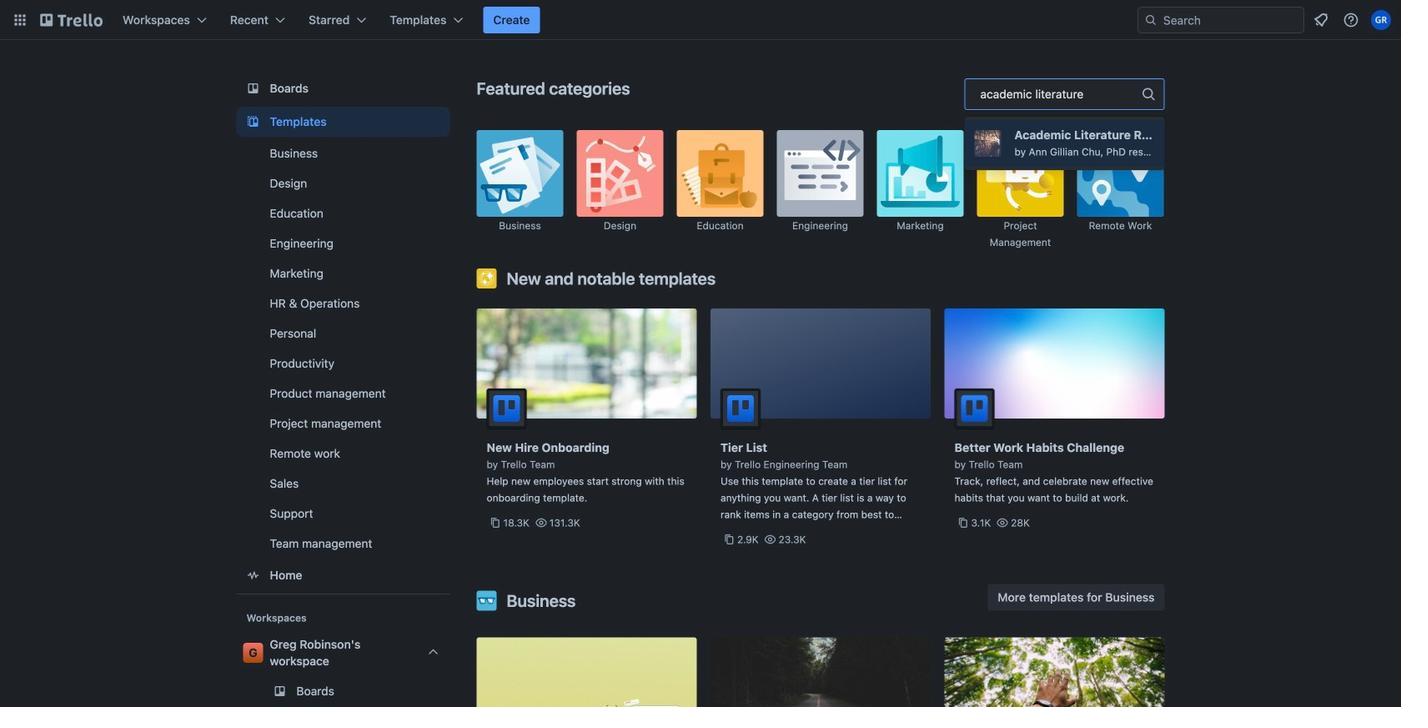 Task type: describe. For each thing, give the bounding box(es) containing it.
2 trello team image from the left
[[955, 389, 995, 429]]

home image
[[243, 566, 263, 586]]

open information menu image
[[1343, 12, 1360, 28]]

search image
[[1144, 13, 1158, 27]]

Search field
[[1158, 8, 1304, 32]]

trello engineering team image
[[721, 389, 761, 429]]

back to home image
[[40, 7, 103, 33]]

greg robinson (gregrobinson96) image
[[1371, 10, 1391, 30]]

project management icon image
[[977, 130, 1064, 217]]

education icon image
[[677, 130, 764, 217]]

1 trello team image from the left
[[487, 389, 527, 429]]

template board image
[[243, 112, 263, 132]]



Task type: vqa. For each thing, say whether or not it's contained in the screenshot.
Jeremy Miller (jeremymiller198) image corresponding to created at
no



Task type: locate. For each thing, give the bounding box(es) containing it.
1 business icon image from the top
[[477, 130, 563, 217]]

trello team image
[[487, 389, 527, 429], [955, 389, 995, 429]]

0 vertical spatial business icon image
[[477, 130, 563, 217]]

primary element
[[0, 0, 1401, 40]]

remote work icon image
[[1077, 130, 1164, 217]]

0 notifications image
[[1311, 10, 1331, 30]]

marketing icon image
[[877, 130, 964, 217]]

board image
[[243, 78, 263, 98]]

2 business icon image from the top
[[477, 591, 497, 611]]

None text field
[[981, 86, 1086, 102]]

1 vertical spatial business icon image
[[477, 591, 497, 611]]

1 horizontal spatial trello team image
[[955, 389, 995, 429]]

business icon image
[[477, 130, 563, 217], [477, 591, 497, 611]]

engineering icon image
[[777, 130, 864, 217]]

design icon image
[[577, 130, 664, 217]]

0 horizontal spatial trello team image
[[487, 389, 527, 429]]

None field
[[965, 78, 1165, 170]]



